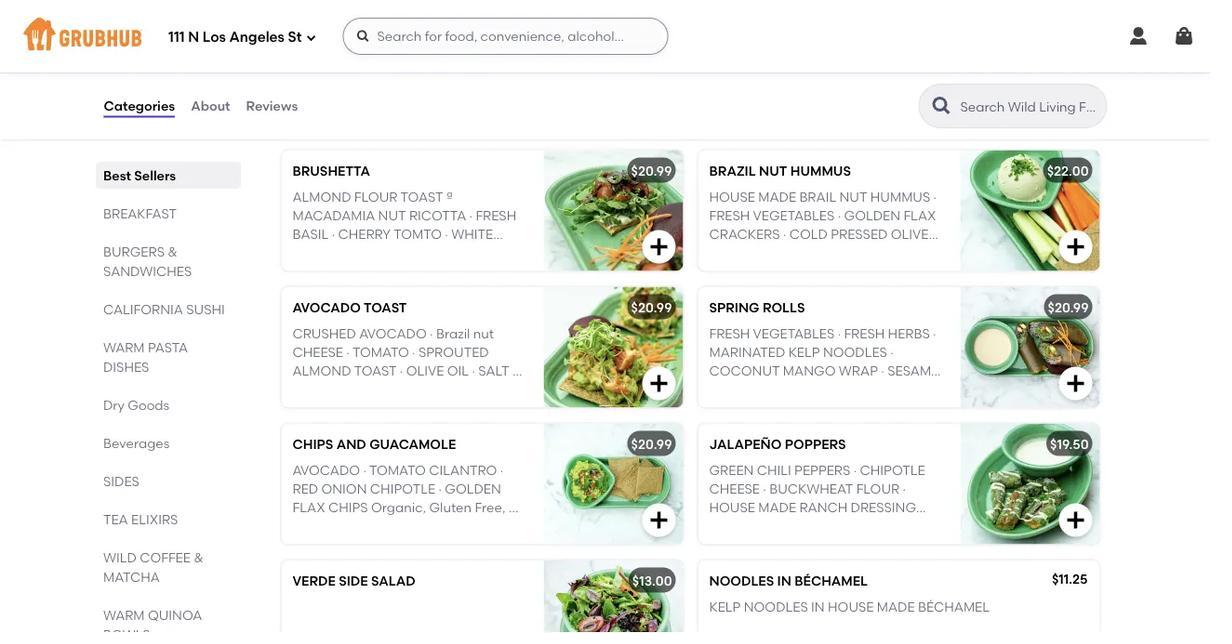 Task type: locate. For each thing, give the bounding box(es) containing it.
in up kelp noodles in house made béchamel at the bottom right of the page
[[777, 573, 792, 589]]

1 vertical spatial nut
[[840, 189, 868, 205]]

search icon image
[[931, 95, 953, 117]]

toast up crushed avocado · brazil nut cheese · tomato · sprouted almond toast · olive oil · salt & pepper  organic, gluten free, & raw
[[364, 300, 407, 316]]

1 vertical spatial chips
[[328, 501, 368, 517]]

1 vertical spatial béchamel
[[918, 600, 990, 616]]

1 horizontal spatial olive
[[891, 227, 929, 243]]

raw down red
[[293, 520, 320, 535]]

1 vertical spatial golden
[[445, 482, 501, 498]]

warm inside warm pasta dishes
[[103, 340, 144, 355]]

1 horizontal spatial oil
[[447, 364, 469, 380]]

2 vertical spatial nut
[[378, 208, 406, 224]]

1 vertical spatial noodles
[[709, 573, 774, 589]]

cheese for crushed
[[293, 345, 343, 361]]

1 vertical spatial vegetables
[[753, 326, 835, 342]]

warm pasta dishes tab
[[103, 338, 233, 377]]

dry goods
[[103, 397, 169, 413]]

golden inside the 'house made brail nut hummus · fresh vegetables · golden flax crackers · cold pressed olive oil  organic, gluten free, & raw'
[[844, 208, 901, 224]]

golden
[[844, 208, 901, 224], [445, 482, 501, 498]]

sellers
[[134, 167, 176, 183]]

organic, down green on the bottom
[[709, 520, 764, 535]]

svg image
[[1128, 25, 1150, 47], [356, 29, 371, 44], [306, 32, 317, 43], [1065, 236, 1087, 259], [648, 510, 670, 532], [1065, 510, 1087, 532]]

vegetables
[[753, 208, 835, 224], [753, 326, 835, 342]]

noodles inside fresh vegetables · fresh herbs · marinated kelp noodles · coconut mango wrap · sesame dip  organic, gluten free, & raw
[[823, 345, 888, 361]]

fresh inside the 'house made brail nut hummus · fresh vegetables · golden flax crackers · cold pressed olive oil  organic, gluten free, & raw'
[[709, 208, 750, 224]]

1 warm from the top
[[103, 340, 144, 355]]

pressed
[[831, 227, 888, 243]]

1 horizontal spatial golden
[[844, 208, 901, 224]]

oil inside crushed avocado · brazil nut cheese · tomato · sprouted almond toast · olive oil · salt & pepper  organic, gluten free, & raw
[[447, 364, 469, 380]]

noodles
[[823, 345, 888, 361], [709, 573, 774, 589], [744, 600, 808, 616]]

gluten down cilantro
[[429, 501, 472, 517]]

0 vertical spatial béchamel
[[795, 573, 868, 589]]

free, inside avocado · tomato cilantro · red onion chipotle · golden flax chips  organic, gluten free, & raw
[[475, 501, 506, 517]]

gluten down ranch
[[768, 520, 810, 535]]

0 vertical spatial tomato
[[353, 345, 409, 361]]

& inside fresh vegetables · fresh herbs · marinated kelp noodles · coconut mango wrap · sesame dip  organic, gluten free, & raw
[[871, 383, 881, 399]]

kelp inside fresh vegetables · fresh herbs · marinated kelp noodles · coconut mango wrap · sesame dip  organic, gluten free, & raw
[[789, 345, 820, 361]]

cheese down green on the bottom
[[709, 482, 760, 498]]

free, down "sprouted"
[[448, 383, 478, 399]]

olive
[[891, 227, 929, 243], [406, 364, 444, 380]]

0 vertical spatial almond
[[334, 0, 393, 2]]

chips
[[293, 437, 333, 452], [328, 501, 368, 517]]

warm up bowls
[[103, 608, 144, 623]]

2 vertical spatial avocado
[[293, 463, 360, 479]]

fresh up marinated
[[709, 326, 750, 342]]

0 horizontal spatial cheese
[[293, 345, 343, 361]]

1 vertical spatial warm
[[103, 608, 144, 623]]

house down green on the bottom
[[709, 501, 755, 517]]

avocado toast image
[[544, 287, 683, 408]]

0 vertical spatial kelp
[[789, 345, 820, 361]]

reviews
[[246, 98, 298, 114]]

peppers
[[795, 463, 851, 479]]

0 horizontal spatial in
[[777, 573, 792, 589]]

oil down "sprouted"
[[447, 364, 469, 380]]

free, down wrap
[[838, 383, 868, 399]]

st
[[288, 29, 302, 46]]

organic, inside crushed avocado · brazil nut cheese · tomato · sprouted almond toast · olive oil · salt & pepper  organic, gluten free, & raw
[[344, 383, 399, 399]]

noodles down noodles in béchamel
[[744, 600, 808, 616]]

cheese down crushed
[[293, 345, 343, 361]]

2 horizontal spatial oil
[[709, 246, 731, 262]]

olive down "sprouted"
[[406, 364, 444, 380]]

hummus
[[791, 163, 851, 179], [871, 189, 931, 205]]

california
[[103, 301, 183, 317]]

1 horizontal spatial kelp
[[789, 345, 820, 361]]

warm quinoa bowls tab
[[103, 606, 233, 634]]

vegetables inside the 'house made brail nut hummus · fresh vegetables · golden flax crackers · cold pressed olive oil  organic, gluten free, & raw'
[[753, 208, 835, 224]]

& inside green chili peppers · chipotle cheese · buckwheat flour · house made ranch dressing organic, gluten free, & raw
[[847, 520, 857, 535]]

1 vertical spatial in
[[811, 600, 825, 616]]

free, down cilantro
[[475, 501, 506, 517]]

0 horizontal spatial nut
[[378, 208, 406, 224]]

2 horizontal spatial nut
[[840, 189, 868, 205]]

1 vertical spatial tomato
[[369, 463, 426, 479]]

truffle
[[293, 246, 348, 262]]

0 vertical spatial warm
[[103, 340, 144, 355]]

0 vertical spatial noodles
[[823, 345, 888, 361]]

oil down the crackers
[[709, 246, 731, 262]]

1 vertical spatial cheese
[[709, 482, 760, 498]]

california sushi tab
[[103, 300, 233, 319]]

0 horizontal spatial chipotle
[[370, 482, 435, 498]]

0 horizontal spatial béchamel
[[795, 573, 868, 589]]

in
[[777, 573, 792, 589], [811, 600, 825, 616]]

0 vertical spatial vegetables
[[753, 208, 835, 224]]

flour up cherry
[[354, 189, 398, 205]]

golden for free,
[[445, 482, 501, 498]]

svg image for crushed avocado · brazil nut cheese · tomato · sprouted almond toast · olive oil · salt & pepper  organic, gluten free, & raw
[[648, 373, 670, 395]]

0 vertical spatial flour
[[354, 189, 398, 205]]

almond  flour toast ª macadamia nut ricotta · fresh basil · cherry tomto · white truffle oil · kalamata olives
[[293, 189, 517, 262]]

1 vegetables from the top
[[753, 208, 835, 224]]

gluten down "sprouted"
[[402, 383, 445, 399]]

0 vertical spatial toast
[[401, 189, 443, 205]]

chips left and
[[293, 437, 333, 452]]

in down noodles in béchamel
[[811, 600, 825, 616]]

oil inside almond  flour toast ª macadamia nut ricotta · fresh basil · cherry tomto · white truffle oil · kalamata olives
[[351, 246, 373, 262]]

vegetables inside fresh vegetables · fresh herbs · marinated kelp noodles · coconut mango wrap · sesame dip  organic, gluten free, & raw
[[753, 326, 835, 342]]

toast up ricotta on the left top of page
[[401, 189, 443, 205]]

0 vertical spatial made
[[759, 189, 796, 205]]

fresh
[[476, 208, 517, 224], [709, 208, 750, 224], [709, 326, 750, 342], [844, 326, 885, 342]]

spring rolls image
[[961, 287, 1100, 408]]

coffee
[[139, 550, 190, 566]]

los
[[203, 29, 226, 46]]

svg image
[[1173, 25, 1196, 47], [648, 33, 670, 56], [648, 236, 670, 259], [648, 373, 670, 395], [1065, 373, 1087, 395]]

free, down pressed
[[838, 246, 869, 262]]

quinoa
[[147, 608, 202, 623]]

free,
[[838, 246, 869, 262], [448, 383, 478, 399], [838, 383, 868, 399], [475, 501, 506, 517], [813, 520, 844, 535]]

0 horizontal spatial olive
[[406, 364, 444, 380]]

cheese
[[293, 345, 343, 361], [709, 482, 760, 498]]

onion
[[321, 482, 367, 498]]

$20.99 for fresh vegetables · fresh herbs · marinated kelp noodles · coconut mango wrap · sesame dip  organic, gluten free, & raw
[[631, 300, 672, 316]]

toast down crushed
[[354, 364, 397, 380]]

jalapeño poppers
[[709, 437, 846, 452]]

flour inside almond  flour toast ª macadamia nut ricotta · fresh basil · cherry tomto · white truffle oil · kalamata olives
[[354, 189, 398, 205]]

1 vertical spatial almond
[[293, 189, 351, 205]]

raw down pressed
[[885, 246, 912, 262]]

hummus up brail
[[791, 163, 851, 179]]

best
[[103, 167, 131, 183]]

fresh up white
[[476, 208, 517, 224]]

made inside green chili peppers · chipotle cheese · buckwheat flour · house made ranch dressing organic, gluten free, & raw
[[759, 501, 796, 517]]

nut
[[759, 163, 787, 179], [840, 189, 868, 205], [378, 208, 406, 224]]

gluten
[[792, 246, 835, 262], [402, 383, 445, 399], [792, 383, 834, 399], [429, 501, 472, 517], [768, 520, 810, 535]]

breakfast tab
[[103, 204, 233, 223]]

svg image for almond  flour toast ª macadamia nut ricotta · fresh basil · cherry tomto · white truffle oil · kalamata olives
[[648, 236, 670, 259]]

dip
[[709, 383, 731, 399]]

goods
[[127, 397, 169, 413]]

warm
[[103, 340, 144, 355], [103, 608, 144, 623]]

avocado up crushed
[[293, 300, 361, 316]]

1 vertical spatial made
[[759, 501, 796, 517]]

brushetta
[[293, 163, 370, 179]]

almond up pepper
[[293, 364, 351, 380]]

1 vertical spatial chipotle
[[370, 482, 435, 498]]

cheese for green
[[709, 482, 760, 498]]

&
[[167, 244, 177, 260], [872, 246, 882, 262], [513, 364, 522, 380], [482, 383, 491, 399], [871, 383, 881, 399], [509, 501, 519, 517], [847, 520, 857, 535], [193, 550, 203, 566]]

0 horizontal spatial flour
[[354, 189, 398, 205]]

nut up tomto
[[378, 208, 406, 224]]

tomato inside avocado · tomato cilantro · red onion chipotle · golden flax chips  organic, gluten free, & raw
[[369, 463, 426, 479]]

raw down dressing
[[860, 520, 887, 535]]

1 vertical spatial flour
[[857, 482, 900, 498]]

burgers
[[103, 244, 164, 260]]

0 horizontal spatial flax
[[293, 501, 325, 517]]

organic, up chips and guacamole
[[344, 383, 399, 399]]

wild coffee & matcha tab
[[103, 548, 233, 587]]

flax inside avocado · tomato cilantro · red onion chipotle · golden flax chips  organic, gluten free, & raw
[[293, 501, 325, 517]]

flour inside green chili peppers · chipotle cheese · buckwheat flour · house made ranch dressing organic, gluten free, & raw
[[857, 482, 900, 498]]

raw inside crushed avocado · brazil nut cheese · tomato · sprouted almond toast · olive oil · salt & pepper  organic, gluten free, & raw
[[495, 383, 522, 399]]

wrap
[[839, 364, 878, 380]]

mango
[[783, 364, 836, 380]]

2 vertical spatial toast
[[354, 364, 397, 380]]

cinnamon
[[425, 24, 501, 40]]

chips down onion
[[328, 501, 368, 517]]

chipotle up dressing
[[860, 463, 925, 479]]

1 vertical spatial kelp
[[709, 600, 741, 616]]

organic, down guacamole
[[371, 501, 426, 517]]

oil inside the 'house made brail nut hummus · fresh vegetables · golden flax crackers · cold pressed olive oil  organic, gluten free, & raw'
[[709, 246, 731, 262]]

1 vertical spatial house
[[709, 501, 755, 517]]

guacamole
[[370, 437, 456, 452]]

angeles
[[229, 29, 285, 46]]

1 horizontal spatial flour
[[857, 482, 900, 498]]

house down noodles in béchamel
[[828, 600, 874, 616]]

about button
[[190, 73, 231, 140]]

1 horizontal spatial nut
[[759, 163, 787, 179]]

brazil
[[709, 163, 756, 179]]

kelp up 'mango'
[[789, 345, 820, 361]]

1 horizontal spatial cheese
[[709, 482, 760, 498]]

fresh up the crackers
[[709, 208, 750, 224]]

dishes
[[103, 359, 149, 375]]

chipotle
[[860, 463, 925, 479], [370, 482, 435, 498]]

made
[[759, 189, 796, 205], [759, 501, 796, 517], [877, 600, 915, 616]]

0 vertical spatial chips
[[293, 437, 333, 452]]

0 horizontal spatial oil
[[351, 246, 373, 262]]

gluten down 'mango'
[[792, 383, 834, 399]]

tomato down avocado toast
[[353, 345, 409, 361]]

brazil nut hummus image
[[961, 151, 1100, 272]]

1 vertical spatial avocado
[[359, 326, 427, 342]]

almond inside almond  flour toast ª macadamia nut ricotta · fresh basil · cherry tomto · white truffle oil · kalamata olives
[[293, 189, 351, 205]]

cheese inside crushed avocado · brazil nut cheese · tomato · sprouted almond toast · olive oil · salt & pepper  organic, gluten free, & raw
[[293, 345, 343, 361]]

0 vertical spatial nut
[[759, 163, 787, 179]]

warm for warm quinoa bowls
[[103, 608, 144, 623]]

oil down cherry
[[351, 246, 373, 262]]

2 vertical spatial house
[[828, 600, 874, 616]]

Search for food, convenience, alcohol... search field
[[343, 18, 668, 55]]

toast inside almond  flour toast ª macadamia nut ricotta · fresh basil · cherry tomto · white truffle oil · kalamata olives
[[401, 189, 443, 205]]

free, down ranch
[[813, 520, 844, 535]]

golden inside avocado · tomato cilantro · red onion chipotle · golden flax chips  organic, gluten free, & raw
[[445, 482, 501, 498]]

tomato
[[353, 345, 409, 361], [369, 463, 426, 479]]

0 vertical spatial house
[[709, 189, 755, 205]]

matcha
[[103, 569, 160, 585]]

n
[[188, 29, 199, 46]]

brail
[[800, 189, 837, 205]]

$19.50
[[1051, 437, 1089, 452]]

golden for pressed
[[844, 208, 901, 224]]

0 horizontal spatial golden
[[445, 482, 501, 498]]

0 vertical spatial golden
[[844, 208, 901, 224]]

vegetables down rolls
[[753, 326, 835, 342]]

2 vegetables from the top
[[753, 326, 835, 342]]

noodles right $13.00
[[709, 573, 774, 589]]

2 warm from the top
[[103, 608, 144, 623]]

0 vertical spatial chipotle
[[860, 463, 925, 479]]

avocado
[[293, 300, 361, 316], [359, 326, 427, 342], [293, 463, 360, 479]]

0 vertical spatial avocado
[[293, 300, 361, 316]]

tea elixirs
[[103, 512, 178, 528]]

gluten inside crushed avocado · brazil nut cheese · tomato · sprouted almond toast · olive oil · salt & pepper  organic, gluten free, & raw
[[402, 383, 445, 399]]

free, inside green chili peppers · chipotle cheese · buckwheat flour · house made ranch dressing organic, gluten free, & raw
[[813, 520, 844, 535]]

tomato inside crushed avocado · brazil nut cheese · tomato · sprouted almond toast · olive oil · salt & pepper  organic, gluten free, & raw
[[353, 345, 409, 361]]

1 horizontal spatial chipotle
[[860, 463, 925, 479]]

golden up pressed
[[844, 208, 901, 224]]

1 vertical spatial olive
[[406, 364, 444, 380]]

golden down cilantro
[[445, 482, 501, 498]]

noodles in béchamel
[[709, 573, 868, 589]]

gluten inside avocado · tomato cilantro · red onion chipotle · golden flax chips  organic, gluten free, & raw
[[429, 501, 472, 517]]

cream
[[293, 24, 340, 40]]

organic, down coconut
[[734, 383, 789, 399]]

avocado down avocado toast
[[359, 326, 427, 342]]

spring rolls
[[709, 300, 805, 316]]

avocado up onion
[[293, 463, 360, 479]]

chipotle inside avocado · tomato cilantro · red onion chipotle · golden flax chips  organic, gluten free, & raw
[[370, 482, 435, 498]]

warm up dishes
[[103, 340, 144, 355]]

house inside green chili peppers · chipotle cheese · buckwheat flour · house made ranch dressing organic, gluten free, & raw
[[709, 501, 755, 517]]

chipotle down guacamole
[[370, 482, 435, 498]]

1 vertical spatial toast
[[364, 300, 407, 316]]

0 vertical spatial olive
[[891, 227, 929, 243]]

chips and guacamole image
[[544, 424, 683, 545]]

1 vertical spatial flax
[[293, 501, 325, 517]]

1 horizontal spatial flax
[[904, 208, 936, 224]]

best sellers tab
[[103, 166, 233, 185]]

tomato down guacamole
[[369, 463, 426, 479]]

gluten down cold
[[792, 246, 835, 262]]

kelp down noodles in béchamel
[[709, 600, 741, 616]]

organic, down the crackers
[[734, 246, 789, 262]]

plates
[[350, 107, 426, 131]]

organic, inside avocado · tomato cilantro · red onion chipotle · golden flax chips  organic, gluten free, & raw
[[371, 501, 426, 517]]

almond up macadamia
[[293, 189, 351, 205]]

burgers & sandwiches tab
[[103, 242, 233, 281]]

free, inside crushed avocado · brazil nut cheese · tomato · sprouted almond toast · olive oil · salt & pepper  organic, gluten free, & raw
[[448, 383, 478, 399]]

svg image for fresh vegetables · fresh herbs · marinated kelp noodles · coconut mango wrap · sesame dip  organic, gluten free, & raw
[[1065, 373, 1087, 395]]

house down brazil
[[709, 189, 755, 205]]

fresh vegetables · fresh herbs · marinated kelp noodles · coconut mango wrap · sesame dip  organic, gluten free, & raw
[[709, 326, 939, 399]]

burgers & sandwiches
[[103, 244, 192, 279]]

nut right brail
[[840, 189, 868, 205]]

1 horizontal spatial béchamel
[[918, 600, 990, 616]]

raw inside the 'house made brail nut hummus · fresh vegetables · golden flax crackers · cold pressed olive oil  organic, gluten free, & raw'
[[885, 246, 912, 262]]

0 vertical spatial flax
[[904, 208, 936, 224]]

raw down salt
[[495, 383, 522, 399]]

1 vertical spatial hummus
[[871, 189, 931, 205]]

bowls
[[103, 627, 150, 634]]

noodles up wrap
[[823, 345, 888, 361]]

brushetta image
[[544, 151, 683, 272]]

·
[[328, 0, 331, 2], [490, 0, 494, 2], [430, 6, 433, 21], [343, 24, 346, 40], [419, 24, 422, 40], [504, 24, 508, 40], [934, 189, 937, 205], [469, 208, 473, 224], [838, 208, 841, 224], [332, 227, 335, 243], [445, 227, 448, 243], [783, 227, 787, 243], [376, 246, 379, 262], [430, 326, 433, 342], [838, 326, 841, 342], [933, 326, 937, 342], [346, 345, 350, 361], [412, 345, 416, 361], [891, 345, 894, 361], [400, 364, 403, 380], [472, 364, 475, 380], [881, 364, 885, 380], [363, 463, 367, 479], [500, 463, 504, 479], [854, 463, 857, 479], [439, 482, 442, 498], [763, 482, 767, 498], [903, 482, 906, 498]]

0 vertical spatial cheese
[[293, 345, 343, 361]]

nut right brazil
[[759, 163, 787, 179]]

1 horizontal spatial hummus
[[871, 189, 931, 205]]

main navigation navigation
[[0, 0, 1210, 73]]

vegetables up cold
[[753, 208, 835, 224]]

olive right pressed
[[891, 227, 929, 243]]

verde
[[293, 573, 336, 589]]

house
[[709, 189, 755, 205], [709, 501, 755, 517], [828, 600, 874, 616]]

macadamia
[[293, 208, 375, 224]]

jalapeño poppers image
[[961, 424, 1100, 545]]

& inside the 'house made brail nut hummus · fresh vegetables · golden flax crackers · cold pressed olive oil  organic, gluten free, & raw'
[[872, 246, 882, 262]]

0 horizontal spatial hummus
[[791, 163, 851, 179]]

cheese inside green chili peppers · chipotle cheese · buckwheat flour · house made ranch dressing organic, gluten free, & raw
[[709, 482, 760, 498]]

$20.99 for house made brail nut hummus · fresh vegetables · golden flax crackers · cold pressed olive oil  organic, gluten free, & raw
[[631, 163, 672, 179]]

flour up dressing
[[857, 482, 900, 498]]

almond up blueberries
[[334, 0, 393, 2]]

raw down sesame
[[884, 383, 912, 399]]

avocado inside avocado · tomato cilantro · red onion chipotle · golden flax chips  organic, gluten free, & raw
[[293, 463, 360, 479]]

hummus up pressed
[[871, 189, 931, 205]]

2 vertical spatial almond
[[293, 364, 351, 380]]

almond
[[334, 0, 393, 2], [293, 189, 351, 205], [293, 364, 351, 380]]

flax inside the 'house made brail nut hummus · fresh vegetables · golden flax crackers · cold pressed olive oil  organic, gluten free, & raw'
[[904, 208, 936, 224]]

sides tab
[[103, 472, 233, 491]]

verde side salad image
[[544, 561, 683, 634]]

chips and guacamole
[[293, 437, 456, 452]]

warm quinoa bowls
[[103, 608, 202, 634]]

warm inside warm quinoa bowls
[[103, 608, 144, 623]]

fresh up wrap
[[844, 326, 885, 342]]

béchamel
[[795, 573, 868, 589], [918, 600, 990, 616]]

nut inside the 'house made brail nut hummus · fresh vegetables · golden flax crackers · cold pressed olive oil  organic, gluten free, & raw'
[[840, 189, 868, 205]]

acai
[[293, 0, 325, 2]]



Task type: describe. For each thing, give the bounding box(es) containing it.
coconut
[[709, 364, 780, 380]]

rolls
[[763, 300, 805, 316]]

fresh inside almond  flour toast ª macadamia nut ricotta · fresh basil · cherry tomto · white truffle oil · kalamata olives
[[476, 208, 517, 224]]

house inside the 'house made brail nut hummus · fresh vegetables · golden flax crackers · cold pressed olive oil  organic, gluten free, & raw'
[[709, 189, 755, 205]]

almond inside crushed avocado · brazil nut cheese · tomato · sprouted almond toast · olive oil · salt & pepper  organic, gluten free, & raw
[[293, 364, 351, 380]]

flax for ·
[[904, 208, 936, 224]]

2 vertical spatial noodles
[[744, 600, 808, 616]]

cherry
[[338, 227, 391, 243]]

gift special image
[[544, 0, 683, 69]]

warm pasta dishes
[[103, 340, 188, 375]]

0 vertical spatial hummus
[[791, 163, 851, 179]]

avocado for ·
[[293, 463, 360, 479]]

blueberries
[[342, 6, 427, 21]]

1 horizontal spatial in
[[811, 600, 825, 616]]

dressing
[[851, 501, 916, 517]]

crushed
[[293, 326, 356, 342]]

$13.00
[[633, 573, 672, 589]]

wild coffee & matcha
[[103, 550, 203, 585]]

almond inside acai · almond cashew milk · honey blueberries · sweet cream  · granola · cinnamon · blue majick
[[334, 0, 393, 2]]

oil for ·
[[351, 246, 373, 262]]

sides
[[103, 474, 139, 489]]

and
[[336, 437, 366, 452]]

free, inside the 'house made brail nut hummus · fresh vegetables · golden flax crackers · cold pressed olive oil  organic, gluten free, & raw'
[[838, 246, 869, 262]]

beverages
[[103, 435, 169, 451]]

tomto
[[394, 227, 442, 243]]

organic, inside the 'house made brail nut hummus · fresh vegetables · golden flax crackers · cold pressed olive oil  organic, gluten free, & raw'
[[734, 246, 789, 262]]

sandwiches
[[103, 263, 192, 279]]

salad
[[371, 573, 416, 589]]

oil for organic,
[[709, 246, 731, 262]]

chipotle inside green chili peppers · chipotle cheese · buckwheat flour · house made ranch dressing organic, gluten free, & raw
[[860, 463, 925, 479]]

chips inside avocado · tomato cilantro · red onion chipotle · golden flax chips  organic, gluten free, & raw
[[328, 501, 368, 517]]

basil
[[293, 227, 329, 243]]

2 vertical spatial made
[[877, 600, 915, 616]]

0 horizontal spatial kelp
[[709, 600, 741, 616]]

majick
[[328, 43, 380, 59]]

ricotta
[[409, 208, 466, 224]]

raw inside avocado · tomato cilantro · red onion chipotle · golden flax chips  organic, gluten free, & raw
[[293, 520, 320, 535]]

dry
[[103, 397, 124, 413]]

kalamata
[[382, 246, 453, 262]]

side
[[339, 573, 368, 589]]

avocado for toast
[[293, 300, 361, 316]]

chili
[[757, 463, 792, 479]]

jalapeño
[[709, 437, 782, 452]]

small
[[278, 107, 346, 131]]

warm for warm pasta dishes
[[103, 340, 144, 355]]

made inside the 'house made brail nut hummus · fresh vegetables · golden flax crackers · cold pressed olive oil  organic, gluten free, & raw'
[[759, 189, 796, 205]]

raw inside fresh vegetables · fresh herbs · marinated kelp noodles · coconut mango wrap · sesame dip  organic, gluten free, & raw
[[884, 383, 912, 399]]

dry goods tab
[[103, 395, 233, 415]]

granola
[[349, 24, 416, 40]]

sprouted
[[419, 345, 489, 361]]

olive inside the 'house made brail nut hummus · fresh vegetables · golden flax crackers · cold pressed olive oil  organic, gluten free, & raw'
[[891, 227, 929, 243]]

buckwheat
[[770, 482, 853, 498]]

salt
[[479, 364, 509, 380]]

poppers
[[785, 437, 846, 452]]

sesame
[[888, 364, 939, 380]]

$11.25
[[1052, 572, 1088, 587]]

Search Wild Living Foods search field
[[959, 98, 1101, 115]]

0 vertical spatial in
[[777, 573, 792, 589]]

avocado · tomato cilantro · red onion chipotle · golden flax chips  organic, gluten free, & raw
[[293, 463, 519, 535]]

& inside avocado · tomato cilantro · red onion chipotle · golden flax chips  organic, gluten free, & raw
[[509, 501, 519, 517]]

free, inside fresh vegetables · fresh herbs · marinated kelp noodles · coconut mango wrap · sesame dip  organic, gluten free, & raw
[[838, 383, 868, 399]]

raw inside green chili peppers · chipotle cheese · buckwheat flour · house made ranch dressing organic, gluten free, & raw
[[860, 520, 887, 535]]

ranch
[[800, 501, 848, 517]]

flax for red
[[293, 501, 325, 517]]

$20.99 for green chili peppers · chipotle cheese · buckwheat flour · house made ranch dressing organic, gluten free, & raw
[[631, 437, 672, 452]]

avocado inside crushed avocado · brazil nut cheese · tomato · sprouted almond toast · olive oil · salt & pepper  organic, gluten free, & raw
[[359, 326, 427, 342]]

& inside wild coffee & matcha
[[193, 550, 203, 566]]

green chili peppers · chipotle cheese · buckwheat flour · house made ranch dressing organic, gluten free, & raw
[[709, 463, 925, 535]]

organic, inside green chili peppers · chipotle cheese · buckwheat flour · house made ranch dressing organic, gluten free, & raw
[[709, 520, 764, 535]]

organic, inside fresh vegetables · fresh herbs · marinated kelp noodles · coconut mango wrap · sesame dip  organic, gluten free, & raw
[[734, 383, 789, 399]]

tea
[[103, 512, 128, 528]]

cold
[[790, 227, 828, 243]]

olive inside crushed avocado · brazil nut cheese · tomato · sprouted almond toast · olive oil · salt & pepper  organic, gluten free, & raw
[[406, 364, 444, 380]]

blue
[[293, 43, 325, 59]]

111
[[168, 29, 185, 46]]

avocado toast
[[293, 300, 407, 316]]

cilantro
[[429, 463, 497, 479]]

nut
[[473, 326, 494, 342]]

sushi
[[186, 301, 225, 317]]

nut inside almond  flour toast ª macadamia nut ricotta · fresh basil · cherry tomto · white truffle oil · kalamata olives
[[378, 208, 406, 224]]

white
[[451, 227, 493, 243]]

toast inside crushed avocado · brazil nut cheese · tomato · sprouted almond toast · olive oil · salt & pepper  organic, gluten free, & raw
[[354, 364, 397, 380]]

gluten inside the 'house made brail nut hummus · fresh vegetables · golden flax crackers · cold pressed olive oil  organic, gluten free, & raw'
[[792, 246, 835, 262]]

brazil
[[436, 326, 470, 342]]

verde side salad
[[293, 573, 416, 589]]

small plates
[[278, 107, 426, 131]]

crackers
[[709, 227, 780, 243]]

marinated
[[709, 345, 786, 361]]

olives
[[456, 246, 501, 262]]

milk
[[457, 0, 487, 2]]

honey
[[293, 6, 339, 21]]

about
[[191, 98, 230, 114]]

gluten inside fresh vegetables · fresh herbs · marinated kelp noodles · coconut mango wrap · sesame dip  organic, gluten free, & raw
[[792, 383, 834, 399]]

california sushi
[[103, 301, 225, 317]]

breakfast
[[103, 206, 176, 221]]

pasta
[[147, 340, 188, 355]]

hummus inside the 'house made brail nut hummus · fresh vegetables · golden flax crackers · cold pressed olive oil  organic, gluten free, & raw'
[[871, 189, 931, 205]]

beverages tab
[[103, 434, 233, 453]]

categories button
[[103, 73, 176, 140]]

categories
[[104, 98, 175, 114]]

ª
[[446, 189, 453, 205]]

reviews button
[[245, 73, 299, 140]]

gluten inside green chili peppers · chipotle cheese · buckwheat flour · house made ranch dressing organic, gluten free, & raw
[[768, 520, 810, 535]]

acai · almond cashew milk · honey blueberries · sweet cream  · granola · cinnamon · blue majick
[[293, 0, 508, 59]]

brazil nut hummus
[[709, 163, 851, 179]]

pepper
[[293, 383, 341, 399]]

svg image inside main navigation navigation
[[1173, 25, 1196, 47]]

sweet
[[436, 6, 480, 21]]

crushed avocado · brazil nut cheese · tomato · sprouted almond toast · olive oil · salt & pepper  organic, gluten free, & raw
[[293, 326, 522, 399]]

& inside the burgers & sandwiches
[[167, 244, 177, 260]]

best sellers
[[103, 167, 176, 183]]

spring
[[709, 300, 760, 316]]

house made brail nut hummus · fresh vegetables · golden flax crackers · cold pressed olive oil  organic, gluten free, & raw
[[709, 189, 937, 262]]

tea elixirs tab
[[103, 510, 233, 529]]

cashew
[[396, 0, 454, 2]]

acai · almond cashew milk · honey blueberries · sweet cream  · granola · cinnamon · blue majick button
[[281, 0, 683, 69]]

green
[[709, 463, 754, 479]]

$22.00
[[1047, 163, 1089, 179]]

herbs
[[888, 326, 930, 342]]



Task type: vqa. For each thing, say whether or not it's contained in the screenshot.
svg image associated with CHIPS AND GUACAMOLE IMAGE
yes



